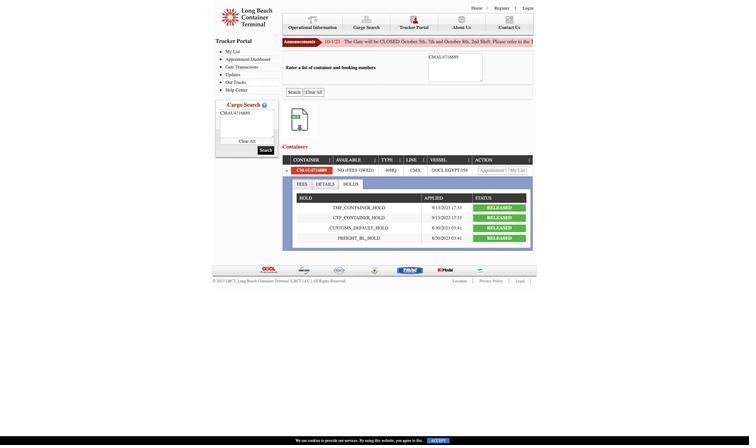 Task type: describe. For each thing, give the bounding box(es) containing it.
operational
[[289, 25, 312, 30]]

8/30/2023 03:41 cell for freight_bl_hold
[[421, 234, 472, 244]]

9/13/2023 17:33 for tmf_container_hold
[[432, 206, 462, 211]]

oocl
[[432, 168, 444, 173]]

0 horizontal spatial trucker
[[216, 38, 235, 44]]

line
[[406, 158, 417, 163]]

2 | from the left
[[515, 6, 516, 11]]

1 horizontal spatial gate
[[354, 38, 363, 45]]

shift.
[[481, 38, 492, 45]]

beach
[[247, 279, 257, 284]]

hold
[[300, 196, 312, 201]]

about us link
[[438, 15, 486, 31]]

tmf_container_hold
[[333, 206, 385, 211]]

booking
[[342, 65, 357, 70]]

row containing freight_bl_hold
[[297, 234, 527, 244]]

use
[[302, 439, 307, 444]]

announcements
[[284, 39, 315, 44]]

the
[[344, 38, 352, 45]]

long
[[238, 279, 246, 284]]

refer
[[507, 38, 517, 45]]

legal
[[516, 279, 525, 284]]

details
[[316, 182, 335, 187]]

2nd
[[472, 38, 479, 45]]

home
[[472, 6, 483, 11]]

appointment dashboard link
[[220, 57, 278, 62]]

8/30/2023 for freight_bl_hold
[[432, 236, 451, 241]]

container
[[314, 65, 332, 70]]

will
[[365, 38, 373, 45]]

enter a list of container and booking numbers
[[286, 65, 376, 70]]

applied
[[424, 196, 443, 201]]

holds
[[344, 182, 359, 187]]

1 for from the left
[[590, 38, 596, 45]]

8/30/2023 03:41 cell for customs_default_hold
[[421, 224, 472, 234]]

oocl egypt 054 cell
[[427, 165, 472, 177]]

using
[[365, 439, 374, 444]]

2 horizontal spatial to
[[518, 38, 522, 45]]

menu bar containing my list
[[216, 49, 281, 94]]

about us
[[453, 25, 471, 30]]

privacy policy link
[[480, 279, 503, 284]]

trucker portal link
[[391, 15, 438, 31]]

1 vertical spatial cargo
[[227, 102, 242, 108]]

website,
[[382, 439, 395, 444]]

054
[[461, 168, 468, 173]]

edit column settings image for vessel
[[467, 158, 471, 163]]

(fees
[[346, 168, 358, 173]]

updates
[[226, 72, 241, 77]]

numbers
[[359, 65, 376, 70]]

home link
[[472, 6, 483, 11]]

cargo inside menu bar
[[353, 25, 365, 30]]

row containing container
[[283, 156, 533, 165]]

appointment
[[226, 57, 250, 62]]

edit column settings image for container
[[328, 158, 332, 163]]

9/13/2023 for tmf_container_hold
[[432, 206, 451, 211]]

row group containing cmau4716889
[[283, 165, 533, 251]]

1 horizontal spatial all
[[313, 279, 318, 284]]

my list link
[[220, 49, 278, 54]]

cmau4716889
[[297, 168, 327, 173]]

clear all
[[239, 139, 256, 144]]

clear all button
[[220, 138, 274, 145]]

trucks
[[234, 80, 246, 85]]

03:41 for customs_default_hold
[[452, 226, 462, 231]]

us for about us
[[466, 25, 471, 30]]

lbct,
[[226, 279, 237, 284]]

1 vertical spatial trucker portal
[[216, 38, 252, 44]]

portal inside "trucker portal" link
[[417, 25, 429, 30]]

type
[[381, 158, 393, 163]]

status link
[[475, 194, 495, 203]]

gate inside my list appointment dashboard gate transactions updates our trucks help center
[[226, 65, 234, 70]]

released for ctf_container_hold
[[487, 216, 512, 221]]

about
[[453, 25, 465, 30]]

released cell for ctf_container_hold
[[472, 213, 527, 224]]

no (fees owed)
[[338, 168, 374, 173]]

login
[[523, 6, 534, 11]]

web
[[569, 38, 578, 45]]

center
[[236, 88, 248, 93]]

us for contact us
[[515, 25, 520, 30]]

week.
[[652, 38, 664, 45]]

row containing ctf_container_hold
[[297, 213, 527, 224]]

9/13/2023 for ctf_container_hold
[[432, 216, 451, 221]]

container
[[258, 279, 274, 284]]

contact us link
[[486, 15, 533, 31]]

holds tab
[[339, 179, 363, 190]]

available
[[336, 158, 361, 163]]

ctf_container_hold
[[333, 216, 385, 221]]

ctf_container_hold cell
[[297, 213, 421, 224]]

cma
[[410, 168, 421, 173]]

operational information
[[289, 25, 337, 30]]

our
[[338, 439, 344, 444]]

menu bar containing operational information
[[283, 13, 534, 35]]

by
[[360, 439, 364, 444]]

cookies
[[308, 439, 320, 444]]

my
[[226, 49, 232, 54]]

llc.)
[[302, 279, 312, 284]]

please
[[493, 38, 506, 45]]

location link
[[453, 279, 467, 284]]

2 october from the left
[[445, 38, 461, 45]]

oocl egypt 054
[[432, 168, 468, 173]]

2 the from the left
[[644, 38, 651, 45]]

freight_bl_hold
[[338, 236, 380, 241]]

we
[[296, 439, 301, 444]]

customs_default_hold
[[330, 226, 388, 231]]

legal link
[[516, 279, 525, 284]]

contact us
[[499, 25, 520, 30]]

5th,
[[419, 38, 427, 45]]

1 horizontal spatial to
[[412, 439, 416, 444]]

accept button
[[427, 439, 450, 444]]

7th
[[428, 38, 435, 45]]

cmau4716889 cell
[[291, 165, 333, 177]]

action column header
[[472, 156, 533, 165]]

edit column settings image for line
[[422, 158, 426, 163]]



Task type: vqa. For each thing, say whether or not it's contained in the screenshot.
ACCEPT button
yes



Task type: locate. For each thing, give the bounding box(es) containing it.
2 edit column settings image from the left
[[373, 158, 378, 163]]

3 edit column settings image from the left
[[398, 158, 403, 163]]

0 vertical spatial 17:33
[[452, 206, 462, 211]]

tab list containing fees
[[291, 178, 532, 250]]

containers
[[283, 144, 308, 150]]

october left 5th,
[[401, 38, 418, 45]]

cargo down 'help'
[[227, 102, 242, 108]]

row containing hold
[[297, 194, 527, 203]]

0 vertical spatial and
[[436, 38, 443, 45]]

1 released from the top
[[487, 206, 512, 211]]

0 vertical spatial 9/13/2023
[[432, 206, 451, 211]]

1 horizontal spatial edit column settings image
[[373, 158, 378, 163]]

0 horizontal spatial cargo
[[227, 102, 242, 108]]

to
[[518, 38, 522, 45], [321, 439, 324, 444], [412, 439, 416, 444]]

1 horizontal spatial and
[[436, 38, 443, 45]]

1 9/13/2023 from the top
[[432, 206, 451, 211]]

row group containing tmf_container_hold
[[297, 203, 527, 244]]

0 horizontal spatial menu bar
[[216, 49, 281, 94]]

contact
[[499, 25, 514, 30]]

trucker inside "trucker portal" link
[[400, 25, 416, 30]]

provide
[[325, 439, 338, 444]]

1 horizontal spatial trucker portal
[[400, 25, 429, 30]]

our
[[226, 80, 233, 85]]

details
[[622, 38, 636, 45]]

enter
[[286, 65, 297, 70]]

and right the 7th
[[436, 38, 443, 45]]

all right llc.)
[[313, 279, 318, 284]]

rights
[[319, 279, 330, 284]]

no
[[338, 168, 344, 173]]

0 vertical spatial all
[[250, 139, 256, 144]]

0 vertical spatial 9/13/2023 17:33
[[432, 206, 462, 211]]

closed
[[380, 38, 400, 45]]

1 the from the left
[[524, 38, 530, 45]]

released cell for customs_default_hold
[[472, 224, 527, 234]]

8th,
[[462, 38, 470, 45]]

trucker portal up the list
[[216, 38, 252, 44]]

row containing tmf_container_hold
[[297, 203, 527, 213]]

0 horizontal spatial october
[[401, 38, 418, 45]]

trucker up closed
[[400, 25, 416, 30]]

truck
[[531, 38, 543, 45]]

tree grid
[[283, 156, 533, 251]]

released cell for tmf_container_hold
[[472, 203, 527, 213]]

8/30/2023 for customs_default_hold
[[432, 226, 451, 231]]

9/13/2023
[[432, 206, 451, 211], [432, 216, 451, 221]]

freight_bl_hold cell
[[297, 234, 421, 244]]

gate
[[613, 38, 621, 45]]

we use cookies to provide our services. by using this website, you agree to this.
[[296, 439, 423, 444]]

0 vertical spatial trucker portal
[[400, 25, 429, 30]]

1 us from the left
[[466, 25, 471, 30]]

1 17:33 from the top
[[452, 206, 462, 211]]

2 edit column settings image from the left
[[467, 158, 471, 163]]

0 vertical spatial 8/30/2023
[[432, 226, 451, 231]]

0 horizontal spatial |
[[487, 6, 488, 11]]

9/13/2023 17:33
[[432, 206, 462, 211], [432, 216, 462, 221]]

4 released cell from the top
[[472, 234, 527, 244]]

0 horizontal spatial edit column settings image
[[328, 158, 332, 163]]

to left 'this.'
[[412, 439, 416, 444]]

3 edit column settings image from the left
[[527, 158, 532, 163]]

cell
[[472, 165, 533, 177]]

3 released from the top
[[487, 226, 512, 231]]

row containing customs_default_hold
[[297, 224, 527, 234]]

2 horizontal spatial edit column settings image
[[527, 158, 532, 163]]

trucker up my
[[216, 38, 235, 44]]

gate right the
[[354, 38, 363, 45]]

None button
[[304, 88, 324, 97], [478, 167, 506, 175], [509, 167, 527, 175], [304, 88, 324, 97], [478, 167, 506, 175], [509, 167, 527, 175]]

released for freight_bl_hold
[[487, 236, 512, 241]]

1 9/13/2023 17:33 cell from the top
[[421, 203, 472, 213]]

1 8/30/2023 from the top
[[432, 226, 451, 231]]

edit column settings image inside container column header
[[328, 158, 332, 163]]

17:33 for ctf_container_hold
[[452, 216, 462, 221]]

1 8/30/2023 03:41 from the top
[[432, 226, 462, 231]]

edit column settings image for type
[[398, 158, 403, 163]]

help
[[226, 88, 234, 93]]

2 horizontal spatial edit column settings image
[[398, 158, 403, 163]]

0 horizontal spatial to
[[321, 439, 324, 444]]

1 vertical spatial and
[[333, 65, 341, 70]]

2 8/30/2023 03:41 from the top
[[432, 236, 462, 241]]

the
[[524, 38, 530, 45], [644, 38, 651, 45]]

0 horizontal spatial us
[[466, 25, 471, 30]]

vessel link
[[430, 156, 450, 165]]

1 8/30/2023 03:41 cell from the top
[[421, 224, 472, 234]]

2 17:33 from the top
[[452, 216, 462, 221]]

edit column settings image for action
[[527, 158, 532, 163]]

october left 8th,
[[445, 38, 461, 45]]

2 9/13/2023 17:33 from the top
[[432, 216, 462, 221]]

portal up 5th,
[[417, 25, 429, 30]]

2023
[[217, 279, 225, 284]]

details tab
[[312, 179, 339, 189]]

october
[[401, 38, 418, 45], [445, 38, 461, 45]]

customs_default_hold cell
[[297, 224, 421, 234]]

2 for from the left
[[637, 38, 643, 45]]

40hq cell
[[378, 165, 403, 177]]

2 9/13/2023 from the top
[[432, 216, 451, 221]]

8/30/2023 03:41 for customs_default_hold
[[432, 226, 462, 231]]

menu bar
[[283, 13, 534, 35], [216, 49, 281, 94]]

8/30/2023 03:41 for freight_bl_hold
[[432, 236, 462, 241]]

edit column settings image inside action column header
[[527, 158, 532, 163]]

2 8/30/2023 03:41 cell from the top
[[421, 234, 472, 244]]

edit column settings image inside available column header
[[373, 158, 378, 163]]

available column header
[[333, 156, 378, 165]]

released
[[487, 206, 512, 211], [487, 216, 512, 221], [487, 226, 512, 231], [487, 236, 512, 241]]

1 horizontal spatial cargo search
[[353, 25, 380, 30]]

us right about
[[466, 25, 471, 30]]

edit column settings image inside line column header
[[422, 158, 426, 163]]

for
[[590, 38, 596, 45], [637, 38, 643, 45]]

cargo search down the 'center' at the left of page
[[227, 102, 261, 108]]

1 edit column settings image from the left
[[328, 158, 332, 163]]

1 vertical spatial 8/30/2023
[[432, 236, 451, 241]]

0 horizontal spatial for
[[590, 38, 596, 45]]

0 horizontal spatial portal
[[237, 38, 252, 44]]

gate up the updates
[[226, 65, 234, 70]]

0 vertical spatial trucker
[[400, 25, 416, 30]]

1 horizontal spatial portal
[[417, 25, 429, 30]]

released cell
[[472, 203, 527, 213], [472, 213, 527, 224], [472, 224, 527, 234], [472, 234, 527, 244]]

0 vertical spatial 8/30/2023 03:41
[[432, 226, 462, 231]]

agree
[[403, 439, 411, 444]]

0 horizontal spatial search
[[244, 102, 261, 108]]

0 vertical spatial portal
[[417, 25, 429, 30]]

2 9/13/2023 17:33 cell from the top
[[421, 213, 472, 224]]

search up be on the top of the page
[[367, 25, 380, 30]]

1 horizontal spatial the
[[644, 38, 651, 45]]

line column header
[[403, 156, 427, 165]]

1 released cell from the top
[[472, 203, 527, 213]]

clear
[[239, 139, 249, 144]]

1 vertical spatial menu bar
[[216, 49, 281, 94]]

edit column settings image for available
[[373, 158, 378, 163]]

0 vertical spatial 03:41
[[452, 226, 462, 231]]

1 october from the left
[[401, 38, 418, 45]]

reserved.
[[331, 279, 346, 284]]

1 horizontal spatial edit column settings image
[[467, 158, 471, 163]]

1 horizontal spatial for
[[637, 38, 643, 45]]

portal
[[417, 25, 429, 30], [237, 38, 252, 44]]

type column header
[[378, 156, 403, 165]]

all inside clear all button
[[250, 139, 256, 144]]

cargo up will
[[353, 25, 365, 30]]

tab list
[[291, 178, 532, 250]]

©
[[213, 279, 216, 284]]

edit column settings image
[[422, 158, 426, 163], [467, 158, 471, 163], [527, 158, 532, 163]]

page
[[579, 38, 589, 45]]

row group inside tab list
[[297, 203, 527, 244]]

1 vertical spatial all
[[313, 279, 318, 284]]

released for customs_default_hold
[[487, 226, 512, 231]]

privacy policy
[[480, 279, 503, 284]]

1 vertical spatial portal
[[237, 38, 252, 44]]

8/30/2023 03:41 cell
[[421, 224, 472, 234], [421, 234, 472, 244]]

fees
[[297, 182, 308, 187]]

no (fees owed) cell
[[333, 165, 378, 177]]

privacy
[[480, 279, 492, 284]]

register
[[495, 6, 510, 11]]

0 vertical spatial cargo
[[353, 25, 365, 30]]

9/13/2023 17:33 cell for ctf_container_hold
[[421, 213, 472, 224]]

be
[[374, 38, 379, 45]]

our trucks link
[[220, 80, 278, 85]]

2 8/30/2023 from the top
[[432, 236, 451, 241]]

portal up my list link
[[237, 38, 252, 44]]

status
[[475, 196, 492, 201]]

2 03:41 from the top
[[452, 236, 462, 241]]

0 horizontal spatial trucker portal
[[216, 38, 252, 44]]

and
[[436, 38, 443, 45], [333, 65, 341, 70]]

hold link
[[300, 194, 315, 203]]

for right 'page'
[[590, 38, 596, 45]]

2 released cell from the top
[[472, 213, 527, 224]]

for right details
[[637, 38, 643, 45]]

9/13/2023 17:33 for ctf_container_hold
[[432, 216, 462, 221]]

3 released cell from the top
[[472, 224, 527, 234]]

gate right truck
[[544, 38, 554, 45]]

1 horizontal spatial |
[[515, 6, 516, 11]]

register link
[[495, 6, 510, 11]]

edit column settings image inside type column header
[[398, 158, 403, 163]]

grid
[[297, 194, 527, 244]]

0 horizontal spatial the
[[524, 38, 530, 45]]

to left provide
[[321, 439, 324, 444]]

1 vertical spatial trucker
[[216, 38, 235, 44]]

list
[[233, 49, 240, 54]]

cargo search
[[353, 25, 380, 30], [227, 102, 261, 108]]

trucker portal inside "trucker portal" link
[[400, 25, 429, 30]]

1 horizontal spatial cargo
[[353, 25, 365, 30]]

trucker portal up 5th,
[[400, 25, 429, 30]]

edit column settings image left type
[[373, 158, 378, 163]]

login link
[[523, 6, 534, 11]]

1 horizontal spatial us
[[515, 25, 520, 30]]

1 vertical spatial 9/13/2023
[[432, 216, 451, 221]]

edit column settings image
[[328, 158, 332, 163], [373, 158, 378, 163], [398, 158, 403, 163]]

updates link
[[220, 72, 278, 77]]

17:33 for tmf_container_hold
[[452, 206, 462, 211]]

list
[[302, 65, 308, 70]]

row containing cmau4716889
[[283, 165, 533, 177]]

of
[[309, 65, 313, 70]]

1 9/13/2023 17:33 from the top
[[432, 206, 462, 211]]

released cell for freight_bl_hold
[[472, 234, 527, 244]]

edit column settings image left the "line"
[[398, 158, 403, 163]]

edit column settings image inside vessel column header
[[467, 158, 471, 163]]

9/13/2023 17:33 cell
[[421, 203, 472, 213], [421, 213, 472, 224]]

0 vertical spatial cargo search
[[353, 25, 380, 30]]

help center link
[[220, 88, 278, 93]]

policy
[[493, 279, 503, 284]]

40hq
[[386, 168, 397, 173]]

tree grid containing container
[[283, 156, 533, 251]]

this
[[375, 439, 381, 444]]

gate
[[354, 38, 363, 45], [544, 38, 554, 45], [226, 65, 234, 70]]

1 edit column settings image from the left
[[422, 158, 426, 163]]

0 horizontal spatial all
[[250, 139, 256, 144]]

the left truck
[[524, 38, 530, 45]]

trucker portal
[[400, 25, 429, 30], [216, 38, 252, 44]]

| right home 'link'
[[487, 6, 488, 11]]

us right contact
[[515, 25, 520, 30]]

0 vertical spatial menu bar
[[283, 13, 534, 35]]

type link
[[381, 156, 396, 165]]

to right refer
[[518, 38, 522, 45]]

available link
[[336, 156, 364, 165]]

1 vertical spatial 17:33
[[452, 216, 462, 221]]

10/1/23 the gate will be closed october 5th, 7th and october 8th, 2nd shift. please refer to the truck gate hours web page for further gate details for the week.
[[325, 38, 664, 45]]

1 vertical spatial 8/30/2023 03:41
[[432, 236, 462, 241]]

(lbct
[[290, 279, 301, 284]]

1 vertical spatial search
[[244, 102, 261, 108]]

17:33
[[452, 206, 462, 211], [452, 216, 462, 221]]

edit column settings image left 'available'
[[328, 158, 332, 163]]

1 vertical spatial 9/13/2023 17:33
[[432, 216, 462, 221]]

4 released from the top
[[487, 236, 512, 241]]

1 03:41 from the top
[[452, 226, 462, 231]]

2 horizontal spatial gate
[[544, 38, 554, 45]]

1 horizontal spatial search
[[367, 25, 380, 30]]

my list appointment dashboard gate transactions updates our trucks help center
[[226, 49, 271, 93]]

action
[[475, 158, 493, 163]]

2 released from the top
[[487, 216, 512, 221]]

and left booking
[[333, 65, 341, 70]]

1 horizontal spatial menu bar
[[283, 13, 534, 35]]

cargo search up will
[[353, 25, 380, 30]]

information
[[313, 25, 337, 30]]

all
[[250, 139, 256, 144], [313, 279, 318, 284]]

Enter container numbers and/ or booking numbers.  text field
[[220, 110, 274, 138]]

03:41 for freight_bl_hold
[[452, 236, 462, 241]]

released for tmf_container_hold
[[487, 206, 512, 211]]

row group
[[283, 165, 533, 251], [297, 203, 527, 244]]

grid containing hold
[[297, 194, 527, 244]]

© 2023 lbct, long beach container terminal (lbct llc.) all rights reserved.
[[213, 279, 346, 284]]

cma cell
[[403, 165, 427, 177]]

operational information link
[[283, 15, 343, 31]]

| left login
[[515, 6, 516, 11]]

None submit
[[286, 88, 303, 97], [258, 146, 274, 155], [286, 88, 303, 97], [258, 146, 274, 155]]

1 vertical spatial cargo search
[[227, 102, 261, 108]]

transactions
[[235, 65, 258, 70]]

egypt
[[445, 168, 460, 173]]

0 horizontal spatial and
[[333, 65, 341, 70]]

row
[[283, 156, 533, 165], [283, 165, 533, 177], [297, 194, 527, 203], [297, 203, 527, 213], [297, 213, 527, 224], [297, 224, 527, 234], [297, 234, 527, 244]]

1 vertical spatial 03:41
[[452, 236, 462, 241]]

search down help center link
[[244, 102, 261, 108]]

gate transactions link
[[220, 65, 278, 70]]

1 horizontal spatial trucker
[[400, 25, 416, 30]]

Enter container numbers and/ or booking numbers. Press ESC to reset input box text field
[[429, 54, 483, 82]]

fees tab
[[292, 179, 312, 189]]

2 us from the left
[[515, 25, 520, 30]]

container column header
[[291, 156, 333, 165]]

tmf_container_hold cell
[[297, 203, 421, 213]]

1 horizontal spatial october
[[445, 38, 461, 45]]

the left week.
[[644, 38, 651, 45]]

1 | from the left
[[487, 6, 488, 11]]

all right clear
[[250, 139, 256, 144]]

0 horizontal spatial edit column settings image
[[422, 158, 426, 163]]

vessel column header
[[427, 156, 472, 165]]

0 vertical spatial search
[[367, 25, 380, 30]]

accept
[[431, 439, 446, 443]]

9/13/2023 17:33 cell for tmf_container_hold
[[421, 203, 472, 213]]

0 horizontal spatial cargo search
[[227, 102, 261, 108]]

0 horizontal spatial gate
[[226, 65, 234, 70]]



